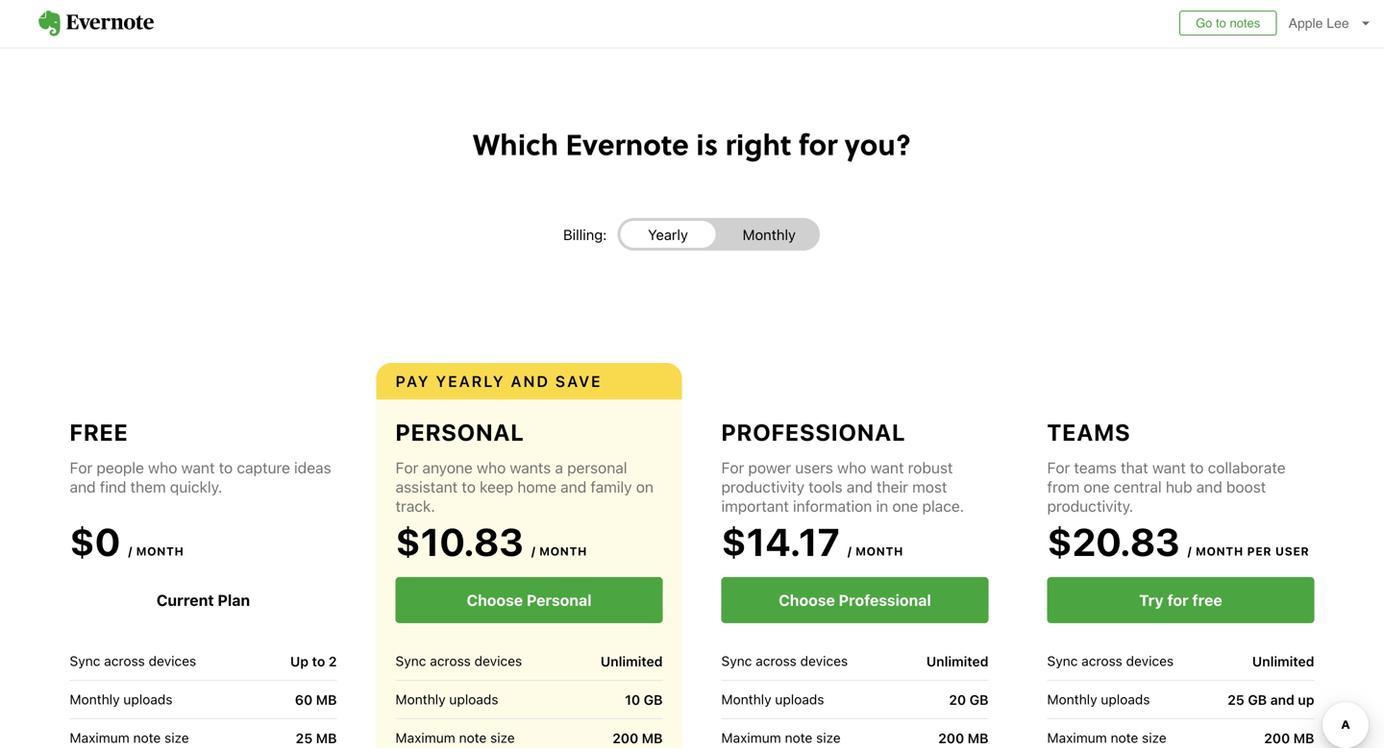Task type: describe. For each thing, give the bounding box(es) containing it.
people
[[97, 459, 144, 477]]

important
[[721, 498, 789, 516]]

note for 10 gb
[[459, 731, 487, 746]]

10 gb
[[625, 692, 663, 708]]

want for teams
[[1153, 459, 1186, 477]]

$20.83
[[1047, 520, 1180, 565]]

ideas
[[294, 459, 331, 477]]

pay
[[396, 373, 430, 391]]

size for 20 gb
[[816, 731, 841, 746]]

tools
[[809, 478, 843, 497]]

20
[[949, 692, 966, 708]]

who inside for power users who want robust productivity tools and their most important information in one place.
[[837, 459, 867, 477]]

power
[[748, 459, 791, 477]]

month for $10.83
[[539, 545, 587, 559]]

track.
[[396, 498, 435, 516]]

gb for 20
[[970, 692, 989, 708]]

maximum note size for 60
[[70, 731, 189, 746]]

/ for $0
[[128, 545, 133, 559]]

choose professional
[[779, 592, 931, 610]]

up to 2
[[290, 654, 337, 670]]

find
[[100, 478, 126, 497]]

yearly
[[436, 373, 505, 391]]

devices for 60 mb
[[149, 654, 196, 670]]

uploads for 25 gb and up
[[1101, 692, 1150, 708]]

25 for 25 mb
[[296, 731, 313, 747]]

200 mb for 10 gb
[[613, 731, 663, 747]]

25 for 25 gb and up
[[1228, 692, 1245, 708]]

personal
[[527, 592, 592, 610]]

plan
[[218, 592, 250, 610]]

apple
[[1289, 15, 1323, 31]]

200 for 10
[[613, 731, 639, 747]]

mb right 60
[[316, 692, 337, 708]]

information
[[793, 498, 872, 516]]

users
[[795, 459, 833, 477]]

gb for 25
[[1248, 692, 1267, 708]]

pay yearly and save
[[396, 373, 602, 391]]

to inside for people who want to capture ideas and find them quickly.
[[219, 459, 233, 477]]

maximum for 10 gb
[[396, 731, 455, 746]]

sync across devices for 20
[[721, 654, 848, 670]]

evernote
[[566, 124, 689, 164]]

across for 25
[[1082, 654, 1123, 670]]

25 gb and up
[[1228, 692, 1315, 708]]

family
[[591, 478, 632, 497]]

in
[[876, 498, 888, 516]]

200 mb for 20 gb
[[938, 731, 989, 747]]

notes
[[1230, 16, 1261, 30]]

quickly.
[[170, 478, 222, 497]]

10
[[625, 692, 640, 708]]

teams
[[1074, 459, 1117, 477]]

from
[[1047, 478, 1080, 497]]

you?
[[845, 124, 911, 164]]

for anyone who wants a personal assistant to keep home and family on track.
[[396, 459, 654, 516]]

collaborate
[[1208, 459, 1286, 477]]

note for 20 gb
[[785, 731, 813, 746]]

month for $0
[[136, 545, 184, 559]]

maximum for 60 mb
[[70, 731, 130, 746]]

sync for 10 gb
[[396, 654, 426, 670]]

for inside try for free button
[[1168, 592, 1189, 610]]

professional
[[839, 592, 931, 610]]

assistant
[[396, 478, 458, 497]]

$0
[[70, 520, 121, 565]]

boost
[[1227, 478, 1266, 497]]

$14.17
[[721, 520, 840, 565]]

free
[[70, 419, 129, 446]]

most
[[912, 478, 947, 497]]

current
[[157, 592, 214, 610]]

on
[[636, 478, 654, 497]]

their
[[877, 478, 908, 497]]

productivity
[[721, 478, 805, 497]]

across for 20
[[756, 654, 797, 670]]

sync for 60 mb
[[70, 654, 100, 670]]

personal
[[396, 419, 525, 446]]

$10.83
[[396, 520, 524, 565]]

wants
[[510, 459, 551, 477]]

$10.83 / month
[[396, 520, 587, 565]]

unlimited for 25 gb and up
[[1253, 654, 1315, 670]]

them
[[130, 478, 166, 497]]

$20.83 / month per user
[[1047, 520, 1310, 565]]

devices for 20 gb
[[800, 654, 848, 670]]

evernote link
[[19, 0, 173, 47]]

maximum for 20 gb
[[721, 731, 781, 746]]

to left 2
[[312, 654, 325, 670]]

place.
[[922, 498, 964, 516]]

go
[[1196, 16, 1213, 30]]

note for 60 mb
[[133, 731, 161, 746]]

for power users who want robust productivity tools and their most important information in one place.
[[721, 459, 964, 516]]

evernote image
[[19, 11, 173, 37]]

apple lee link
[[1284, 0, 1384, 47]]

apple lee
[[1289, 15, 1349, 31]]

unlimited for 10 gb
[[601, 654, 663, 670]]

professional
[[721, 419, 906, 446]]

monthly for 20 gb
[[721, 692, 772, 708]]

capture
[[237, 459, 290, 477]]

month for $14.17
[[856, 545, 904, 559]]

$14.17 / month
[[721, 520, 904, 565]]

one inside for power users who want robust productivity tools and their most important information in one place.
[[892, 498, 918, 516]]

25 mb
[[296, 731, 337, 747]]

save
[[555, 373, 602, 391]]

current plan
[[157, 592, 250, 610]]

size for 10 gb
[[490, 731, 515, 746]]

lee
[[1327, 15, 1349, 31]]

a
[[555, 459, 563, 477]]

/ for $10.83
[[531, 545, 536, 559]]

that
[[1121, 459, 1148, 477]]

note for 25 gb and up
[[1111, 731, 1139, 746]]

uploads for 10 gb
[[449, 692, 498, 708]]

try
[[1139, 592, 1164, 610]]

user
[[1276, 545, 1310, 559]]

60 mb
[[295, 692, 337, 708]]

200 for 25
[[1264, 731, 1290, 747]]

across for 60
[[104, 654, 145, 670]]

/ for $14.17
[[848, 545, 852, 559]]

right
[[725, 124, 792, 164]]

monthly uploads for 20 gb
[[721, 692, 824, 708]]



Task type: locate. For each thing, give the bounding box(es) containing it.
3 maximum from the left
[[721, 731, 781, 746]]

1 200 from the left
[[613, 731, 639, 747]]

choose personal button
[[396, 578, 663, 624]]

2 200 from the left
[[938, 731, 964, 747]]

want inside for teams that want to collaborate from one central hub and boost productivity.
[[1153, 459, 1186, 477]]

2 month from the left
[[539, 545, 587, 559]]

2 sync across devices from the left
[[396, 654, 522, 670]]

for for professional
[[721, 459, 744, 477]]

want inside for people who want to capture ideas and find them quickly.
[[181, 459, 215, 477]]

monthly uploads for 25 gb and up
[[1047, 692, 1150, 708]]

for people who want to capture ideas and find them quickly.
[[70, 459, 331, 497]]

1 note from the left
[[133, 731, 161, 746]]

who inside 'for anyone who wants a personal assistant to keep home and family on track.'
[[477, 459, 506, 477]]

sync across devices down choose personal
[[396, 654, 522, 670]]

2 maximum note size from the left
[[396, 731, 515, 746]]

devices down try
[[1126, 654, 1174, 670]]

200
[[613, 731, 639, 747], [938, 731, 964, 747], [1264, 731, 1290, 747]]

per
[[1247, 545, 1272, 559]]

mb for 25 gb and up
[[1294, 731, 1315, 747]]

2 want from the left
[[871, 459, 904, 477]]

and down a
[[561, 478, 587, 497]]

gb for 10
[[644, 692, 663, 708]]

month down in
[[856, 545, 904, 559]]

200 mb down up
[[1264, 731, 1315, 747]]

go to notes
[[1196, 16, 1261, 30]]

1 200 mb from the left
[[613, 731, 663, 747]]

1 horizontal spatial one
[[1084, 478, 1110, 497]]

4 sync from the left
[[1047, 654, 1078, 670]]

who inside for people who want to capture ideas and find them quickly.
[[148, 459, 177, 477]]

who up them
[[148, 459, 177, 477]]

try for free button
[[1047, 578, 1315, 624]]

who up tools
[[837, 459, 867, 477]]

want for free
[[181, 459, 215, 477]]

up
[[1298, 692, 1315, 708]]

to left 'keep'
[[462, 478, 476, 497]]

1 horizontal spatial unlimited
[[927, 654, 989, 670]]

1 sync across devices from the left
[[70, 654, 196, 670]]

2 uploads from the left
[[449, 692, 498, 708]]

and left up
[[1271, 692, 1295, 708]]

0 horizontal spatial one
[[892, 498, 918, 516]]

4 note from the left
[[1111, 731, 1139, 746]]

2 size from the left
[[490, 731, 515, 746]]

1 horizontal spatial 200
[[938, 731, 964, 747]]

for inside for power users who want robust productivity tools and their most important information in one place.
[[721, 459, 744, 477]]

maximum note size for 10
[[396, 731, 515, 746]]

0 vertical spatial for
[[799, 124, 838, 164]]

3 devices from the left
[[800, 654, 848, 670]]

/ up choose personal button
[[531, 545, 536, 559]]

for left people
[[70, 459, 93, 477]]

for for free
[[70, 459, 93, 477]]

and left their
[[847, 478, 873, 497]]

mb down "20 gb"
[[968, 731, 989, 747]]

free
[[1193, 592, 1223, 610]]

for right 'right'
[[799, 124, 838, 164]]

to up quickly.
[[219, 459, 233, 477]]

3 monthly uploads from the left
[[721, 692, 824, 708]]

for inside for people who want to capture ideas and find them quickly.
[[70, 459, 93, 477]]

across for 10
[[430, 654, 471, 670]]

200 down 10
[[613, 731, 639, 747]]

2 horizontal spatial want
[[1153, 459, 1186, 477]]

2 maximum from the left
[[396, 731, 455, 746]]

devices down choose professional
[[800, 654, 848, 670]]

1 for from the left
[[70, 459, 93, 477]]

3 size from the left
[[816, 731, 841, 746]]

0 horizontal spatial gb
[[644, 692, 663, 708]]

2 monthly uploads from the left
[[396, 692, 498, 708]]

sync for 20 gb
[[721, 654, 752, 670]]

sync across devices down try
[[1047, 654, 1174, 670]]

which
[[473, 124, 559, 164]]

2 unlimited from the left
[[927, 654, 989, 670]]

monthly uploads for 60 mb
[[70, 692, 173, 708]]

200 mb
[[613, 731, 663, 747], [938, 731, 989, 747], [1264, 731, 1315, 747]]

size for 60 mb
[[165, 731, 189, 746]]

anyone
[[422, 459, 473, 477]]

2 horizontal spatial who
[[837, 459, 867, 477]]

current plan button
[[70, 578, 337, 624]]

who for free
[[148, 459, 177, 477]]

1 uploads from the left
[[123, 692, 173, 708]]

1 month from the left
[[136, 545, 184, 559]]

0 horizontal spatial choose
[[467, 592, 523, 610]]

is
[[696, 124, 718, 164]]

1 unlimited from the left
[[601, 654, 663, 670]]

choose down $14.17 / month
[[779, 592, 835, 610]]

for teams that want to collaborate from one central hub and boost productivity.
[[1047, 459, 1286, 516]]

devices for 10 gb
[[474, 654, 522, 670]]

2 horizontal spatial 200 mb
[[1264, 731, 1315, 747]]

1 / from the left
[[128, 545, 133, 559]]

/ for $20.83
[[1188, 545, 1192, 559]]

2 sync from the left
[[396, 654, 426, 670]]

for inside for teams that want to collaborate from one central hub and boost productivity.
[[1047, 459, 1070, 477]]

and
[[511, 373, 550, 391]]

2 devices from the left
[[474, 654, 522, 670]]

who up 'keep'
[[477, 459, 506, 477]]

200 down '25 gb and up'
[[1264, 731, 1290, 747]]

who
[[148, 459, 177, 477], [477, 459, 506, 477], [837, 459, 867, 477]]

3 sync across devices from the left
[[721, 654, 848, 670]]

4 / from the left
[[1188, 545, 1192, 559]]

who for personal
[[477, 459, 506, 477]]

want up hub
[[1153, 459, 1186, 477]]

unlimited up '25 gb and up'
[[1253, 654, 1315, 670]]

choose professional button
[[721, 578, 989, 624]]

one down teams
[[1084, 478, 1110, 497]]

2 horizontal spatial unlimited
[[1253, 654, 1315, 670]]

2 choose from the left
[[779, 592, 835, 610]]

0 vertical spatial 25
[[1228, 692, 1245, 708]]

2
[[329, 654, 337, 670]]

4 monthly uploads from the left
[[1047, 692, 1150, 708]]

2 note from the left
[[459, 731, 487, 746]]

1 horizontal spatial gb
[[970, 692, 989, 708]]

200 mb for 25 gb and up
[[1264, 731, 1315, 747]]

central
[[1114, 478, 1162, 497]]

for up productivity
[[721, 459, 744, 477]]

4 for from the left
[[1047, 459, 1070, 477]]

try for free
[[1139, 592, 1223, 610]]

maximum note size
[[70, 731, 189, 746], [396, 731, 515, 746], [721, 731, 841, 746], [1047, 731, 1167, 746]]

1 vertical spatial for
[[1168, 592, 1189, 610]]

want up their
[[871, 459, 904, 477]]

0 horizontal spatial want
[[181, 459, 215, 477]]

200 mb down 10
[[613, 731, 663, 747]]

2 who from the left
[[477, 459, 506, 477]]

1 size from the left
[[165, 731, 189, 746]]

month inside $0 / month
[[136, 545, 184, 559]]

3 200 from the left
[[1264, 731, 1290, 747]]

devices
[[149, 654, 196, 670], [474, 654, 522, 670], [800, 654, 848, 670], [1126, 654, 1174, 670]]

1 maximum note size from the left
[[70, 731, 189, 746]]

1 horizontal spatial choose
[[779, 592, 835, 610]]

month left per
[[1196, 545, 1244, 559]]

and inside 'for anyone who wants a personal assistant to keep home and family on track.'
[[561, 478, 587, 497]]

mb
[[316, 692, 337, 708], [316, 731, 337, 747], [642, 731, 663, 747], [968, 731, 989, 747], [1294, 731, 1315, 747]]

4 devices from the left
[[1126, 654, 1174, 670]]

3 unlimited from the left
[[1253, 654, 1315, 670]]

200 down 20
[[938, 731, 964, 747]]

1 horizontal spatial want
[[871, 459, 904, 477]]

1 who from the left
[[148, 459, 177, 477]]

monthly for 10 gb
[[396, 692, 446, 708]]

/ inside $10.83 / month
[[531, 545, 536, 559]]

1 vertical spatial 25
[[296, 731, 313, 747]]

1 horizontal spatial for
[[1168, 592, 1189, 610]]

3 uploads from the left
[[775, 692, 824, 708]]

1 horizontal spatial 25
[[1228, 692, 1245, 708]]

for up assistant
[[396, 459, 418, 477]]

yearly
[[648, 226, 688, 243]]

uploads
[[123, 692, 173, 708], [449, 692, 498, 708], [775, 692, 824, 708], [1101, 692, 1150, 708]]

size for 25 gb and up
[[1142, 731, 1167, 746]]

and inside for teams that want to collaborate from one central hub and boost productivity.
[[1197, 478, 1223, 497]]

to
[[1216, 16, 1227, 30], [219, 459, 233, 477], [1190, 459, 1204, 477], [462, 478, 476, 497], [312, 654, 325, 670]]

sync across devices for 10
[[396, 654, 522, 670]]

keep
[[480, 478, 513, 497]]

sync for 25 gb and up
[[1047, 654, 1078, 670]]

2 across from the left
[[430, 654, 471, 670]]

2 gb from the left
[[970, 692, 989, 708]]

monthly for 25 gb and up
[[1047, 692, 1097, 708]]

/ up try for free
[[1188, 545, 1192, 559]]

choose inside button
[[467, 592, 523, 610]]

for right try
[[1168, 592, 1189, 610]]

maximum for 25 gb and up
[[1047, 731, 1107, 746]]

productivity.
[[1047, 498, 1134, 516]]

0 horizontal spatial unlimited
[[601, 654, 663, 670]]

3 maximum note size from the left
[[721, 731, 841, 746]]

note
[[133, 731, 161, 746], [459, 731, 487, 746], [785, 731, 813, 746], [1111, 731, 1139, 746]]

home
[[518, 478, 557, 497]]

mb down 60 mb
[[316, 731, 337, 747]]

4 size from the left
[[1142, 731, 1167, 746]]

month inside $14.17 / month
[[856, 545, 904, 559]]

month for $20.83
[[1196, 545, 1244, 559]]

choose down $10.83 / month
[[467, 592, 523, 610]]

mb for 60 mb
[[316, 731, 337, 747]]

monthly uploads for 10 gb
[[396, 692, 498, 708]]

for for teams
[[1047, 459, 1070, 477]]

0 horizontal spatial 200 mb
[[613, 731, 663, 747]]

personal
[[567, 459, 627, 477]]

1 maximum from the left
[[70, 731, 130, 746]]

1 sync from the left
[[70, 654, 100, 670]]

3 sync from the left
[[721, 654, 752, 670]]

to up hub
[[1190, 459, 1204, 477]]

25 down 60
[[296, 731, 313, 747]]

1 choose from the left
[[467, 592, 523, 610]]

size
[[165, 731, 189, 746], [490, 731, 515, 746], [816, 731, 841, 746], [1142, 731, 1167, 746]]

and inside for people who want to capture ideas and find them quickly.
[[70, 478, 96, 497]]

monthly uploads
[[70, 692, 173, 708], [396, 692, 498, 708], [721, 692, 824, 708], [1047, 692, 1150, 708]]

teams
[[1047, 419, 1131, 446]]

month up personal
[[539, 545, 587, 559]]

2 for from the left
[[396, 459, 418, 477]]

3 gb from the left
[[1248, 692, 1267, 708]]

1 vertical spatial one
[[892, 498, 918, 516]]

1 want from the left
[[181, 459, 215, 477]]

3 month from the left
[[856, 545, 904, 559]]

which evernote is right for you?
[[473, 124, 911, 164]]

4 uploads from the left
[[1101, 692, 1150, 708]]

hub
[[1166, 478, 1193, 497]]

3 want from the left
[[1153, 459, 1186, 477]]

sync across devices for 25
[[1047, 654, 1174, 670]]

robust
[[908, 459, 953, 477]]

choose personal
[[467, 592, 592, 610]]

3 who from the left
[[837, 459, 867, 477]]

devices down choose personal
[[474, 654, 522, 670]]

uploads for 60 mb
[[123, 692, 173, 708]]

2 horizontal spatial 200
[[1264, 731, 1290, 747]]

unlimited for 20 gb
[[927, 654, 989, 670]]

4 across from the left
[[1082, 654, 1123, 670]]

want inside for power users who want robust productivity tools and their most important information in one place.
[[871, 459, 904, 477]]

and left find
[[70, 478, 96, 497]]

uploads for 20 gb
[[775, 692, 824, 708]]

choose for choose personal
[[467, 592, 523, 610]]

for
[[799, 124, 838, 164], [1168, 592, 1189, 610]]

choose for choose professional
[[779, 592, 835, 610]]

for for personal
[[396, 459, 418, 477]]

/ inside $0 / month
[[128, 545, 133, 559]]

monthly
[[743, 226, 796, 243], [70, 692, 120, 708], [396, 692, 446, 708], [721, 692, 772, 708], [1047, 692, 1097, 708]]

gb left up
[[1248, 692, 1267, 708]]

for
[[70, 459, 93, 477], [396, 459, 418, 477], [721, 459, 744, 477], [1047, 459, 1070, 477]]

0 vertical spatial one
[[1084, 478, 1110, 497]]

25 left up
[[1228, 692, 1245, 708]]

sync across devices
[[70, 654, 196, 670], [396, 654, 522, 670], [721, 654, 848, 670], [1047, 654, 1174, 670]]

2 / from the left
[[531, 545, 536, 559]]

month inside $10.83 / month
[[539, 545, 587, 559]]

1 horizontal spatial 200 mb
[[938, 731, 989, 747]]

4 maximum note size from the left
[[1047, 731, 1167, 746]]

go to notes link
[[1180, 11, 1277, 36]]

0 horizontal spatial for
[[799, 124, 838, 164]]

3 / from the left
[[848, 545, 852, 559]]

month inside $20.83 / month per user
[[1196, 545, 1244, 559]]

want
[[181, 459, 215, 477], [871, 459, 904, 477], [1153, 459, 1186, 477]]

gb right 20
[[970, 692, 989, 708]]

to right go
[[1216, 16, 1227, 30]]

and inside for power users who want robust productivity tools and their most important information in one place.
[[847, 478, 873, 497]]

one right in
[[892, 498, 918, 516]]

/ inside $20.83 / month per user
[[1188, 545, 1192, 559]]

20 gb
[[949, 692, 989, 708]]

and
[[70, 478, 96, 497], [561, 478, 587, 497], [847, 478, 873, 497], [1197, 478, 1223, 497], [1271, 692, 1295, 708]]

unlimited up 10
[[601, 654, 663, 670]]

for up from
[[1047, 459, 1070, 477]]

month up current
[[136, 545, 184, 559]]

0 horizontal spatial who
[[148, 459, 177, 477]]

0 horizontal spatial 200
[[613, 731, 639, 747]]

2 200 mb from the left
[[938, 731, 989, 747]]

4 month from the left
[[1196, 545, 1244, 559]]

3 for from the left
[[721, 459, 744, 477]]

/ inside $14.17 / month
[[848, 545, 852, 559]]

0 horizontal spatial 25
[[296, 731, 313, 747]]

/ down information
[[848, 545, 852, 559]]

3 across from the left
[[756, 654, 797, 670]]

gb right 10
[[644, 692, 663, 708]]

3 note from the left
[[785, 731, 813, 746]]

mb for 20 gb
[[968, 731, 989, 747]]

month
[[136, 545, 184, 559], [539, 545, 587, 559], [856, 545, 904, 559], [1196, 545, 1244, 559]]

up
[[290, 654, 309, 670]]

sync across devices down current
[[70, 654, 196, 670]]

maximum note size for 20
[[721, 731, 841, 746]]

mb for 10 gb
[[642, 731, 663, 747]]

one inside for teams that want to collaborate from one central hub and boost productivity.
[[1084, 478, 1110, 497]]

maximum note size for 25
[[1047, 731, 1167, 746]]

60
[[295, 692, 313, 708]]

billing:
[[563, 226, 607, 243]]

1 horizontal spatial who
[[477, 459, 506, 477]]

4 maximum from the left
[[1047, 731, 1107, 746]]

2 horizontal spatial gb
[[1248, 692, 1267, 708]]

4 sync across devices from the left
[[1047, 654, 1174, 670]]

devices down current
[[149, 654, 196, 670]]

choose
[[467, 592, 523, 610], [779, 592, 835, 610]]

/
[[128, 545, 133, 559], [531, 545, 536, 559], [848, 545, 852, 559], [1188, 545, 1192, 559]]

sync across devices down choose professional
[[721, 654, 848, 670]]

3 200 mb from the left
[[1264, 731, 1315, 747]]

across
[[104, 654, 145, 670], [430, 654, 471, 670], [756, 654, 797, 670], [1082, 654, 1123, 670]]

choose inside button
[[779, 592, 835, 610]]

200 for 20
[[938, 731, 964, 747]]

for inside 'for anyone who wants a personal assistant to keep home and family on track.'
[[396, 459, 418, 477]]

to inside 'for anyone who wants a personal assistant to keep home and family on track.'
[[462, 478, 476, 497]]

unlimited up 20
[[927, 654, 989, 670]]

200 mb down "20 gb"
[[938, 731, 989, 747]]

1 monthly uploads from the left
[[70, 692, 173, 708]]

1 devices from the left
[[149, 654, 196, 670]]

1 gb from the left
[[644, 692, 663, 708]]

/ right the $0
[[128, 545, 133, 559]]

to inside for teams that want to collaborate from one central hub and boost productivity.
[[1190, 459, 1204, 477]]

unlimited
[[601, 654, 663, 670], [927, 654, 989, 670], [1253, 654, 1315, 670]]

mb down up
[[1294, 731, 1315, 747]]

devices for 25 gb and up
[[1126, 654, 1174, 670]]

mb down 10 gb
[[642, 731, 663, 747]]

want up quickly.
[[181, 459, 215, 477]]

and right hub
[[1197, 478, 1223, 497]]

$0 / month
[[70, 520, 184, 565]]

1 across from the left
[[104, 654, 145, 670]]

sync across devices for 60
[[70, 654, 196, 670]]

maximum
[[70, 731, 130, 746], [396, 731, 455, 746], [721, 731, 781, 746], [1047, 731, 1107, 746]]

monthly for 60 mb
[[70, 692, 120, 708]]



Task type: vqa. For each thing, say whether or not it's contained in the screenshot.
1st 200 MB from left
yes



